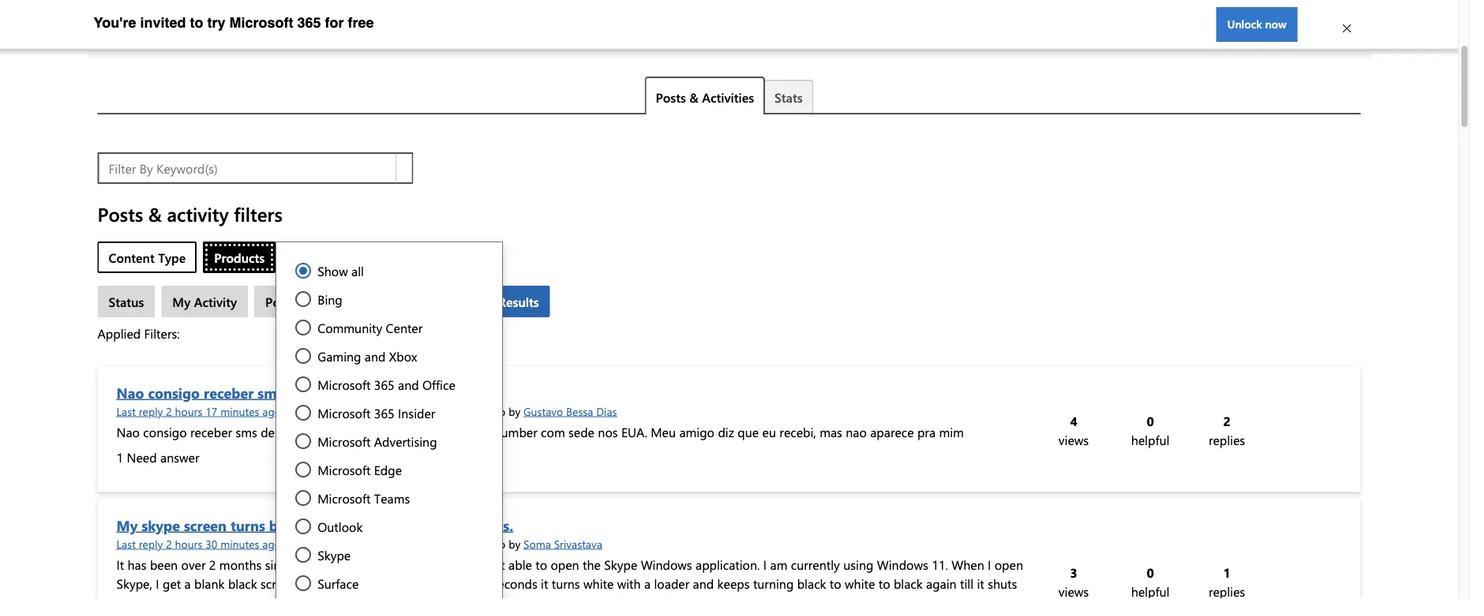 Task type: locate. For each thing, give the bounding box(es) containing it.
microsoft up i
[[318, 490, 371, 507]]

0 horizontal spatial black
[[228, 576, 257, 592]]

screen up 30
[[184, 516, 227, 535]]

app
[[697, 594, 718, 600]]

2 nao from the top
[[117, 424, 140, 441]]

i right app,
[[286, 594, 289, 600]]

nao
[[117, 383, 144, 402], [117, 424, 140, 441]]

my up 54
[[426, 516, 447, 535]]

posts inside profile tab tab list
[[656, 88, 686, 105]]

since right member
[[186, 21, 214, 38]]

not
[[487, 557, 505, 574], [314, 594, 332, 600]]

keeps
[[718, 576, 750, 592]]

by up number
[[509, 404, 521, 419]]

2 replies
[[1209, 413, 1246, 449]]

1 vertical spatial 1
[[1224, 564, 1231, 581]]

turns up last reply 2 hours 30 minutes ago by ruwim.b
[[231, 516, 265, 535]]

1 vertical spatial not
[[314, 594, 332, 600]]

0 vertical spatial de
[[287, 383, 304, 402]]

blank inside it has been over 2 months since i have been facing this issue. i am not able to open the skype windows application. i am currently using windows 11. when i open skype, i get a blank black screen (i use dark mode) then after some seconds it turns white with a loader and keeps turning black to white to black again till it shuts down. also in the mobile app, i am not getting notifications of recent texts. i have my notification of the app turned on. i have tried reinstalling the windo
[[194, 576, 225, 592]]

activity inside dropdown button
[[294, 293, 337, 310]]

0 horizontal spatial a
[[185, 576, 191, 592]]

365
[[297, 15, 321, 31], [374, 376, 395, 393], [374, 404, 395, 421]]

notification
[[594, 594, 657, 600]]

nao down applied filters:
[[117, 383, 144, 402]]

ruwim.b
[[299, 404, 341, 419], [299, 537, 341, 551]]

0 vertical spatial receber
[[204, 383, 254, 402]]

reply inside nao consigo receber sms de outro numero skype. last reply 2 hours 17 minutes ago by ruwim.b | created 3 hours 37 minutes ago by gustavo bessa dias nao consigo receber sms de outro numero skype. ja tenho o skype  number com sede nos eua. meu amigo diz que eu recebi, mas nao aparece pra mim
[[139, 404, 163, 419]]

0 vertical spatial blank
[[269, 516, 306, 535]]

hours up this
[[400, 537, 427, 551]]

outro down nao consigo receber sms de outro numero skype. link
[[278, 424, 309, 441]]

activity down products dropdown button
[[194, 293, 237, 310]]

nao up need
[[117, 424, 140, 441]]

turns
[[231, 516, 265, 535], [552, 576, 580, 592]]

1 horizontal spatial turns
[[552, 576, 580, 592]]

0 horizontal spatial of
[[451, 594, 463, 600]]

0 horizontal spatial been
[[150, 557, 178, 574]]

reply up has in the left bottom of the page
[[139, 537, 163, 551]]

2 created from the top
[[350, 537, 388, 551]]

1 vertical spatial since
[[265, 557, 293, 574]]

and up app
[[693, 576, 714, 592]]

black up reinstalling
[[894, 576, 923, 592]]

0 horizontal spatial skype
[[318, 547, 351, 564]]

0 vertical spatial &
[[690, 88, 699, 105]]

0 inside 0 helpful
[[1147, 413, 1155, 430]]

1 horizontal spatial activity
[[294, 293, 337, 310]]

microsoft for microsoft teams
[[318, 490, 371, 507]]

2 0 from the top
[[1147, 564, 1155, 581]]

0 vertical spatial turns
[[231, 516, 265, 535]]

0 vertical spatial screen
[[184, 516, 227, 535]]

last reply 2 hours 30 minutes ago by ruwim.b
[[117, 537, 341, 551]]

status
[[109, 293, 144, 310]]

0 horizontal spatial my
[[426, 516, 447, 535]]

&
[[690, 88, 699, 105], [148, 201, 162, 227]]

last up it
[[117, 537, 136, 551]]

post
[[266, 293, 290, 310]]

post activity button
[[254, 286, 348, 317]]

0 vertical spatial numero
[[349, 383, 401, 402]]

0 horizontal spatial my
[[117, 516, 138, 535]]

by
[[284, 404, 296, 419], [509, 404, 521, 419], [284, 537, 296, 551], [509, 537, 521, 551]]

2 been from the left
[[333, 557, 361, 574]]

minutes up months
[[221, 537, 259, 551]]

0 vertical spatial 1
[[117, 449, 123, 466]]

1 horizontal spatial a
[[645, 576, 651, 592]]

sede
[[569, 424, 595, 441]]

2 horizontal spatial and
[[693, 576, 714, 592]]

& left activity
[[148, 201, 162, 227]]

365 for microsoft 365 and office
[[374, 376, 395, 393]]

0 vertical spatial since
[[186, 21, 214, 38]]

my up it
[[117, 516, 138, 535]]

1 vertical spatial 3
[[1071, 564, 1078, 581]]

it down teams
[[396, 516, 406, 535]]

skype up surface
[[318, 547, 351, 564]]

2 activity from the left
[[294, 293, 337, 310]]

my inside dropdown button
[[173, 293, 191, 310]]

and inside it has been over 2 months since i have been facing this issue. i am not able to open the skype windows application. i am currently using windows 11. when i open skype, i get a blank black screen (i use dark mode) then after some seconds it turns white with a loader and keeps turning black to white to black again till it shuts down. also in the mobile app, i am not getting notifications of recent texts. i have my notification of the app turned on. i have tried reinstalling the windo
[[693, 576, 714, 592]]

show
[[318, 262, 348, 279]]

seconds
[[493, 576, 538, 592]]

have left tried
[[790, 594, 816, 600]]

& inside posts & activities link
[[690, 88, 699, 105]]

posts left activities
[[656, 88, 686, 105]]

when
[[310, 516, 346, 535]]

since inside it has been over 2 months since i have been facing this issue. i am not able to open the skype windows application. i am currently using windows 11. when i open skype, i get a blank black screen (i use dark mode) then after some seconds it turns white with a loader and keeps turning black to white to black again till it shuts down. also in the mobile app, i am not getting notifications of recent texts. i have my notification of the app turned on. i have tried reinstalling the windo
[[265, 557, 293, 574]]

microsoft for microsoft advertising
[[318, 433, 371, 450]]

0 horizontal spatial not
[[314, 594, 332, 600]]

skype. down microsoft 365 insider
[[360, 424, 394, 441]]

2 up replies
[[1224, 413, 1231, 430]]

blank left when
[[269, 516, 306, 535]]

of down loader
[[661, 594, 672, 600]]

0 horizontal spatial screen
[[184, 516, 227, 535]]

0 vertical spatial nao
[[117, 383, 144, 402]]

filters:
[[144, 325, 180, 342]]

windows up loader
[[641, 557, 693, 574]]

1 vertical spatial numero
[[312, 424, 356, 441]]

been up dark
[[333, 557, 361, 574]]

white up notification
[[584, 576, 614, 592]]

microsoft down | at the bottom left
[[318, 433, 371, 450]]

posts for posts & activity filters
[[98, 201, 143, 227]]

0 vertical spatial ruwim.b link
[[299, 403, 341, 420]]

ago up number
[[487, 404, 506, 419]]

not down use
[[314, 594, 332, 600]]

0 horizontal spatial activity
[[194, 293, 237, 310]]

1 vertical spatial last
[[117, 537, 136, 551]]

open down soma srivastava "link"
[[551, 557, 580, 574]]

when
[[952, 557, 985, 574]]

after
[[430, 576, 455, 592]]

0 vertical spatial in
[[410, 516, 422, 535]]

3 right 'shuts'
[[1071, 564, 1078, 581]]

in down teams
[[410, 516, 422, 535]]

windows.
[[451, 516, 514, 535]]

have right texts. on the bottom left of the page
[[544, 594, 570, 600]]

1 vertical spatial created
[[350, 537, 388, 551]]

also
[[154, 594, 178, 600]]

1 horizontal spatial been
[[333, 557, 361, 574]]

the down loader
[[676, 594, 694, 600]]

2 horizontal spatial black
[[894, 576, 923, 592]]

sms down the last reply 2 hours 17 minutes ago link
[[236, 424, 257, 441]]

screen up app,
[[261, 576, 297, 592]]

2 left 17
[[166, 404, 172, 419]]

created
[[350, 404, 388, 419], [350, 537, 388, 551]]

2 vertical spatial 365
[[374, 404, 395, 421]]

365 for microsoft 365 insider
[[374, 404, 395, 421]]

till
[[961, 576, 974, 592]]

of
[[451, 594, 463, 600], [661, 594, 672, 600]]

skype. up 37
[[405, 383, 447, 402]]

has
[[128, 557, 147, 574]]

application.
[[696, 557, 760, 574]]

some
[[459, 576, 489, 592]]

3 inside nao consigo receber sms de outro numero skype. last reply 2 hours 17 minutes ago by ruwim.b | created 3 hours 37 minutes ago by gustavo bessa dias nao consigo receber sms de outro numero skype. ja tenho o skype  number com sede nos eua. meu amigo diz que eu recebi, mas nao aparece pra mim
[[391, 404, 397, 419]]

0 vertical spatial reply
[[139, 404, 163, 419]]

teams
[[374, 490, 410, 507]]

blank down over
[[194, 576, 225, 592]]

to up reinstalling
[[879, 576, 891, 592]]

last inside nao consigo receber sms de outro numero skype. last reply 2 hours 17 minutes ago by ruwim.b | created 3 hours 37 minutes ago by gustavo bessa dias nao consigo receber sms de outro numero skype. ja tenho o skype  number com sede nos eua. meu amigo diz que eu recebi, mas nao aparece pra mim
[[117, 404, 136, 419]]

0 vertical spatial and
[[365, 347, 386, 364]]

posts & activity filters
[[98, 201, 283, 227]]

1 for 1
[[1224, 564, 1231, 581]]

1 horizontal spatial white
[[845, 576, 876, 592]]

1 reply from the top
[[139, 404, 163, 419]]

microsoft up | at the bottom left
[[318, 376, 371, 393]]

2 inside nao consigo receber sms de outro numero skype. last reply 2 hours 17 minutes ago by ruwim.b | created 3 hours 37 minutes ago by gustavo bessa dias nao consigo receber sms de outro numero skype. ja tenho o skype  number com sede nos eua. meu amigo diz que eu recebi, mas nao aparece pra mim
[[166, 404, 172, 419]]

hours left 37
[[400, 404, 427, 419]]

1 vertical spatial nao
[[117, 424, 140, 441]]

1 0 from the top
[[1147, 413, 1155, 430]]

1 ruwim.b link from the top
[[299, 403, 341, 420]]

1 horizontal spatial skype
[[605, 557, 638, 574]]

& left activities
[[690, 88, 699, 105]]

open
[[358, 516, 392, 535], [551, 557, 580, 574], [995, 557, 1024, 574]]

1 vertical spatial ruwim.b
[[299, 537, 341, 551]]

1 vertical spatial skype
[[142, 516, 180, 535]]

down.
[[117, 594, 150, 600]]

2 ruwim.b link from the top
[[299, 536, 341, 553]]

skype up last reply 2 hours 30 minutes ago link
[[142, 516, 180, 535]]

1 horizontal spatial have
[[544, 594, 570, 600]]

activity inside dropdown button
[[194, 293, 237, 310]]

0 vertical spatial posts
[[656, 88, 686, 105]]

1 horizontal spatial 3
[[1071, 564, 1078, 581]]

not left able
[[487, 557, 505, 574]]

posts
[[656, 88, 686, 105], [98, 201, 143, 227]]

1 horizontal spatial skype
[[459, 424, 491, 441]]

1 horizontal spatial am
[[466, 557, 483, 574]]

been up get
[[150, 557, 178, 574]]

1 vertical spatial reply
[[139, 537, 163, 551]]

2 of from the left
[[661, 594, 672, 600]]

facing
[[365, 557, 398, 574]]

soma
[[524, 537, 551, 551]]

screen inside it has been over 2 months since i have been facing this issue. i am not able to open the skype windows application. i am currently using windows 11. when i open skype, i get a blank black screen (i use dark mode) then after some seconds it turns white with a loader and keeps turning black to white to black again till it shuts down. also in the mobile app, i am not getting notifications of recent texts. i have my notification of the app turned on. i have tried reinstalling the windo
[[261, 576, 297, 592]]

and down xbox on the bottom of page
[[398, 376, 419, 393]]

ruwim.b left | at the bottom left
[[299, 404, 341, 419]]

activity down show
[[294, 293, 337, 310]]

0 horizontal spatial &
[[148, 201, 162, 227]]

365 down microsoft 365 and office
[[374, 404, 395, 421]]

2 last from the top
[[117, 537, 136, 551]]

1 of from the left
[[451, 594, 463, 600]]

bessa
[[567, 404, 594, 419]]

4
[[1071, 413, 1078, 430]]

2 vertical spatial and
[[693, 576, 714, 592]]

gustavo bessa dias link
[[524, 403, 617, 420]]

|
[[344, 404, 347, 419]]

minutes
[[221, 404, 259, 419], [445, 404, 484, 419], [221, 537, 259, 551], [445, 537, 484, 551]]

1 for 1 need answer
[[117, 449, 123, 466]]

tried
[[820, 594, 845, 600]]

stats link
[[764, 80, 814, 113]]

sms up the last reply 2 hours 17 minutes ago link
[[258, 383, 283, 402]]

1 horizontal spatial open
[[551, 557, 580, 574]]

created right | at the bottom left
[[350, 404, 388, 419]]

mobile
[[216, 594, 255, 600]]

unlock now
[[1228, 17, 1287, 31]]

365 left for in the left top of the page
[[297, 15, 321, 31]]

using
[[844, 557, 874, 574]]

0 vertical spatial outro
[[308, 383, 345, 402]]

turns inside it has been over 2 months since i have been facing this issue. i am not able to open the skype windows application. i am currently using windows 11. when i open skype, i get a blank black screen (i use dark mode) then after some seconds it turns white with a loader and keeps turning black to white to black again till it shuts down. also in the mobile app, i am not getting notifications of recent texts. i have my notification of the app turned on. i have tried reinstalling the windo
[[552, 576, 580, 592]]

1 horizontal spatial screen
[[261, 576, 297, 592]]

edge
[[374, 461, 402, 478]]

0 vertical spatial last
[[117, 404, 136, 419]]

1 vertical spatial in
[[181, 594, 192, 600]]

app,
[[258, 594, 282, 600]]

it right till
[[978, 576, 985, 592]]

3
[[391, 404, 397, 419], [1071, 564, 1078, 581]]

windows left 11.
[[878, 557, 929, 574]]

consigo up the last reply 2 hours 17 minutes ago link
[[148, 383, 200, 402]]

and left xbox on the bottom of page
[[365, 347, 386, 364]]

que
[[738, 424, 759, 441]]

office
[[423, 376, 456, 393]]

ruwim.b link for my skype screen turns blank when i open it in my windows.
[[299, 536, 341, 553]]

i left get
[[156, 576, 159, 592]]

i down my skype screen turns blank when i open it in my windows.
[[297, 557, 300, 574]]

1 horizontal spatial and
[[398, 376, 419, 393]]

1 horizontal spatial black
[[798, 576, 827, 592]]

activity for my activity
[[194, 293, 237, 310]]

1 horizontal spatial windows
[[878, 557, 929, 574]]

0 vertical spatial ruwim.b
[[299, 404, 341, 419]]

1 horizontal spatial of
[[661, 594, 672, 600]]

1 last from the top
[[117, 404, 136, 419]]

1 horizontal spatial posts
[[656, 88, 686, 105]]

it
[[396, 516, 406, 535], [541, 576, 549, 592], [978, 576, 985, 592]]

have up use
[[304, 557, 330, 574]]

i right texts. on the bottom left of the page
[[537, 594, 541, 600]]

ruwim.b inside nao consigo receber sms de outro numero skype. last reply 2 hours 17 minutes ago by ruwim.b | created 3 hours 37 minutes ago by gustavo bessa dias nao consigo receber sms de outro numero skype. ja tenho o skype  number com sede nos eua. meu amigo diz que eu recebi, mas nao aparece pra mim
[[299, 404, 341, 419]]

hours
[[175, 404, 203, 419], [400, 404, 427, 419], [175, 537, 203, 551], [400, 537, 427, 551]]

my for my skype screen turns blank when i open it in my windows.
[[117, 516, 138, 535]]

my up filters:
[[173, 293, 191, 310]]

activity for post activity
[[294, 293, 337, 310]]

numero
[[349, 383, 401, 402], [312, 424, 356, 441]]

ago down nao consigo receber sms de outro numero skype. link
[[263, 404, 281, 419]]

30
[[206, 537, 218, 551]]

content
[[109, 249, 155, 266]]

it right 'seconds'
[[541, 576, 549, 592]]

1 horizontal spatial since
[[265, 557, 293, 574]]

months
[[220, 557, 262, 574]]

my for my activity
[[173, 293, 191, 310]]

0 horizontal spatial am
[[293, 594, 310, 600]]

1 vertical spatial turns
[[552, 576, 580, 592]]

open up 'shuts'
[[995, 557, 1024, 574]]

0 vertical spatial 365
[[297, 15, 321, 31]]

receber up 17
[[204, 383, 254, 402]]

open right i
[[358, 516, 392, 535]]

by up able
[[509, 537, 521, 551]]

1 vertical spatial 0
[[1147, 564, 1155, 581]]

0 vertical spatial sms
[[258, 383, 283, 402]]

1 vertical spatial de
[[261, 424, 275, 441]]

last reply 2 hours 30 minutes ago link
[[117, 536, 281, 553]]

since up app,
[[265, 557, 293, 574]]

aparece
[[871, 424, 914, 441]]

number
[[494, 424, 538, 441]]

1 created from the top
[[350, 404, 388, 419]]

0 for 0
[[1147, 564, 1155, 581]]

microsoft edge
[[318, 461, 402, 478]]

1 activity from the left
[[194, 293, 237, 310]]

1 vertical spatial blank
[[194, 576, 225, 592]]

over
[[181, 557, 206, 574]]

amigo
[[680, 424, 715, 441]]

community center
[[318, 319, 423, 336]]

0 horizontal spatial posts
[[98, 201, 143, 227]]

in right also
[[181, 594, 192, 600]]

1 horizontal spatial it
[[541, 576, 549, 592]]

0 vertical spatial 0
[[1147, 413, 1155, 430]]

last up need
[[117, 404, 136, 419]]

1 horizontal spatial not
[[487, 557, 505, 574]]

turned
[[722, 594, 759, 600]]

am up some
[[466, 557, 483, 574]]

posts up "content"
[[98, 201, 143, 227]]

mas
[[820, 424, 843, 441]]

outlook
[[318, 518, 363, 535]]

1 vertical spatial 365
[[374, 376, 395, 393]]

ruwim.b link left | at the bottom left
[[299, 403, 341, 420]]

a right get
[[185, 576, 191, 592]]

1 horizontal spatial my
[[173, 293, 191, 310]]

0 vertical spatial skype
[[459, 424, 491, 441]]

0 for 0 helpful
[[1147, 413, 1155, 430]]

nos
[[598, 424, 618, 441]]

1 vertical spatial posts
[[98, 201, 143, 227]]

to
[[190, 15, 203, 31], [536, 557, 548, 574], [830, 576, 842, 592], [879, 576, 891, 592]]

posts & activities
[[656, 88, 754, 105]]

and
[[365, 347, 386, 364], [398, 376, 419, 393], [693, 576, 714, 592]]

0 horizontal spatial sms
[[236, 424, 257, 441]]

0 vertical spatial created
[[350, 404, 388, 419]]

de
[[287, 383, 304, 402], [261, 424, 275, 441]]

try
[[207, 15, 226, 31]]

2 a from the left
[[645, 576, 651, 592]]

consigo
[[148, 383, 200, 402], [143, 424, 187, 441]]

2
[[166, 404, 172, 419], [1224, 413, 1231, 430], [166, 537, 172, 551], [391, 537, 397, 551], [209, 557, 216, 574]]

365 up microsoft 365 insider
[[374, 376, 395, 393]]

0 horizontal spatial 3
[[391, 404, 397, 419]]

this
[[402, 557, 422, 574]]

1 ruwim.b from the top
[[299, 404, 341, 419]]

white down using
[[845, 576, 876, 592]]

1 horizontal spatial blank
[[269, 516, 306, 535]]

0 horizontal spatial 1
[[117, 449, 123, 466]]

my left notification
[[574, 594, 591, 600]]

microsoft for microsoft edge
[[318, 461, 371, 478]]

white
[[584, 576, 614, 592], [845, 576, 876, 592]]

1 white from the left
[[584, 576, 614, 592]]



Task type: vqa. For each thing, say whether or not it's contained in the screenshot.
Legal site: https://addbalance.com
no



Task type: describe. For each thing, give the bounding box(es) containing it.
recent
[[466, 594, 501, 600]]

2 horizontal spatial have
[[790, 594, 816, 600]]

notifications
[[380, 594, 448, 600]]

1 been from the left
[[150, 557, 178, 574]]

tenho
[[412, 424, 445, 441]]

last reply 2 hours 17 minutes ago link
[[117, 403, 281, 420]]

my activity
[[173, 293, 237, 310]]

hours up over
[[175, 537, 203, 551]]

1 vertical spatial outro
[[278, 424, 309, 441]]

0 horizontal spatial turns
[[231, 516, 265, 535]]

minutes right 17
[[221, 404, 259, 419]]

profile tab tab list
[[98, 77, 1362, 115]]

dias
[[597, 404, 617, 419]]

ruwim.b link for nao consigo receber sms de outro numero skype.
[[299, 403, 341, 420]]

pra
[[918, 424, 936, 441]]

gustavo
[[524, 404, 563, 419]]

ja
[[398, 424, 408, 441]]

11.
[[932, 557, 949, 574]]

0 helpful
[[1132, 413, 1170, 449]]

1 horizontal spatial de
[[287, 383, 304, 402]]

0 horizontal spatial skype
[[142, 516, 180, 535]]

by down my skype screen turns blank when i open it in my windows. link
[[284, 537, 296, 551]]

get
[[163, 576, 181, 592]]

activities
[[702, 88, 754, 105]]

0 vertical spatial consigo
[[148, 383, 200, 402]]

mim
[[940, 424, 964, 441]]

the down srivastava
[[583, 557, 601, 574]]

2 inside it has been over 2 months since i have been facing this issue. i am not able to open the skype windows application. i am currently using windows 11. when i open skype, i get a blank black screen (i use dark mode) then after some seconds it turns white with a loader and keeps turning black to white to black again till it shuts down. also in the mobile app, i am not getting notifications of recent texts. i have my notification of the app turned on. i have tried reinstalling the windo
[[209, 557, 216, 574]]

3 black from the left
[[894, 576, 923, 592]]

com
[[541, 424, 565, 441]]

all
[[352, 262, 364, 279]]

1 a from the left
[[185, 576, 191, 592]]

content type
[[109, 249, 186, 266]]

you're invited to try microsoft 365 for free
[[94, 15, 374, 31]]

i up turning
[[764, 557, 767, 574]]

1 vertical spatial consigo
[[143, 424, 187, 441]]

content type button
[[98, 242, 197, 273]]

the down again
[[913, 594, 932, 600]]

2 white from the left
[[845, 576, 876, 592]]

need
[[127, 449, 157, 466]]

soma srivastava link
[[524, 536, 603, 553]]

applied
[[98, 325, 141, 342]]

to up tried
[[830, 576, 842, 592]]

0 horizontal spatial and
[[365, 347, 386, 364]]

2 horizontal spatial open
[[995, 557, 1024, 574]]

advertising
[[374, 433, 437, 450]]

skype inside nao consigo receber sms de outro numero skype. last reply 2 hours 17 minutes ago by ruwim.b | created 3 hours 37 minutes ago by gustavo bessa dias nao consigo receber sms de outro numero skype. ja tenho o skype  number com sede nos eua. meu amigo diz que eu recebi, mas nao aparece pra mim
[[459, 424, 491, 441]]

skype,
[[117, 576, 152, 592]]

1 black from the left
[[228, 576, 257, 592]]

ago down windows. in the bottom of the page
[[487, 537, 506, 551]]

free
[[348, 15, 374, 31]]

& for activity
[[148, 201, 162, 227]]

now
[[1266, 17, 1287, 31]]

2 up facing
[[391, 537, 397, 551]]

minutes up the o
[[445, 404, 484, 419]]

bing
[[318, 291, 343, 308]]

1 horizontal spatial sms
[[258, 383, 283, 402]]

results
[[499, 293, 539, 310]]

srivastava
[[554, 537, 603, 551]]

2 black from the left
[[798, 576, 827, 592]]

microsoft 365 and office
[[318, 376, 456, 393]]

the left the mobile
[[195, 594, 213, 600]]

ago down my skype screen turns blank when i open it in my windows.
[[263, 537, 281, 551]]

minutes down windows. in the bottom of the page
[[445, 537, 484, 551]]

meu
[[651, 424, 676, 441]]

eua.
[[622, 424, 648, 441]]

microsoft teams
[[318, 490, 410, 507]]

1 vertical spatial receber
[[190, 424, 232, 441]]

microsoft for microsoft 365 insider
[[318, 404, 371, 421]]

2 up get
[[166, 537, 172, 551]]

2 horizontal spatial it
[[978, 576, 985, 592]]

2 inside 2 replies
[[1224, 413, 1231, 430]]

view results
[[467, 293, 539, 310]]

views
[[1059, 432, 1090, 449]]

i
[[350, 516, 354, 535]]

filters
[[234, 201, 283, 227]]

issue.
[[425, 557, 455, 574]]

to right able
[[536, 557, 548, 574]]

able
[[509, 557, 532, 574]]

products button
[[203, 242, 276, 273]]

currently
[[791, 557, 840, 574]]

nao consigo receber sms de outro numero skype. link
[[117, 383, 447, 402]]

2 ruwim.b from the top
[[299, 537, 341, 551]]

member
[[135, 21, 182, 38]]

shuts
[[988, 576, 1018, 592]]

skype inside it has been over 2 months since i have been facing this issue. i am not able to open the skype windows application. i am currently using windows 11. when i open skype, i get a blank black screen (i use dark mode) then after some seconds it turns white with a loader and keeps turning black to white to black again till it shuts down. also in the mobile app, i am not getting notifications of recent texts. i have my notification of the app turned on. i have tried reinstalling the windo
[[605, 557, 638, 574]]

for
[[325, 15, 344, 31]]

to left try
[[190, 15, 203, 31]]

0 horizontal spatial it
[[396, 516, 406, 535]]

by down nao consigo receber sms de outro numero skype. link
[[284, 404, 296, 419]]

reinstalling
[[849, 594, 910, 600]]

0 vertical spatial not
[[487, 557, 505, 574]]

products
[[214, 249, 265, 266]]

you're
[[94, 15, 136, 31]]

Filter By Keyword(s) search field
[[98, 152, 398, 184]]

hours left 17
[[175, 404, 203, 419]]

texts.
[[505, 594, 534, 600]]

xbox
[[389, 347, 417, 364]]

unlock now link
[[1217, 7, 1298, 42]]

i right on.
[[783, 594, 786, 600]]

dark
[[333, 576, 358, 592]]

nao consigo receber sms de outro numero skype. last reply 2 hours 17 minutes ago by ruwim.b | created 3 hours 37 minutes ago by gustavo bessa dias nao consigo receber sms de outro numero skype. ja tenho o skype  number com sede nos eua. meu amigo diz que eu recebi, mas nao aparece pra mim
[[117, 383, 964, 441]]

0 vertical spatial my
[[426, 516, 447, 535]]

1 vertical spatial sms
[[236, 424, 257, 441]]

gaming
[[318, 347, 361, 364]]

status button
[[98, 286, 155, 317]]

getting
[[336, 594, 376, 600]]

0 horizontal spatial have
[[304, 557, 330, 574]]

i right issue.
[[459, 557, 462, 574]]

& for activities
[[690, 88, 699, 105]]

microsoft advertising
[[318, 433, 437, 450]]

1 windows from the left
[[641, 557, 693, 574]]

1 nao from the top
[[117, 383, 144, 402]]

54
[[430, 537, 442, 551]]

loader
[[655, 576, 690, 592]]

posts & activities link
[[645, 77, 766, 115]]

my skype screen turns blank when i open it in my windows. link
[[117, 516, 514, 535]]

community
[[318, 319, 383, 336]]

2 reply from the top
[[139, 537, 163, 551]]

diz
[[718, 424, 735, 441]]

1 vertical spatial and
[[398, 376, 419, 393]]

invited
[[140, 15, 186, 31]]

mode)
[[361, 576, 398, 592]]

2 horizontal spatial am
[[771, 557, 788, 574]]

gaming and xbox
[[318, 347, 417, 364]]

view results button
[[456, 286, 550, 317]]

then
[[401, 576, 426, 592]]

microsoft for microsoft 365 and office
[[318, 376, 371, 393]]

type
[[158, 249, 186, 266]]

2 windows from the left
[[878, 557, 929, 574]]

nao
[[846, 424, 867, 441]]

show all
[[318, 262, 364, 279]]

i right when
[[988, 557, 992, 574]]

surface
[[318, 575, 359, 592]]

1 horizontal spatial in
[[410, 516, 422, 535]]

applied filters:
[[98, 325, 180, 342]]

0 vertical spatial skype.
[[405, 383, 447, 402]]

0 horizontal spatial open
[[358, 516, 392, 535]]

center
[[386, 319, 423, 336]]

17
[[206, 404, 218, 419]]

replies
[[1209, 432, 1246, 449]]

created inside nao consigo receber sms de outro numero skype. last reply 2 hours 17 minutes ago by ruwim.b | created 3 hours 37 minutes ago by gustavo bessa dias nao consigo receber sms de outro numero skype. ja tenho o skype  number com sede nos eua. meu amigo diz que eu recebi, mas nao aparece pra mim
[[350, 404, 388, 419]]

posts for posts & activities
[[656, 88, 686, 105]]

0 horizontal spatial since
[[186, 21, 214, 38]]

in inside it has been over 2 months since i have been facing this issue. i am not able to open the skype windows application. i am currently using windows 11. when i open skype, i get a blank black screen (i use dark mode) then after some seconds it turns white with a loader and keeps turning black to white to black again till it shuts down. also in the mobile app, i am not getting notifications of recent texts. i have my notification of the app turned on. i have tried reinstalling the windo
[[181, 594, 192, 600]]

my inside it has been over 2 months since i have been facing this issue. i am not able to open the skype windows application. i am currently using windows 11. when i open skype, i get a blank black screen (i use dark mode) then after some seconds it turns white with a loader and keeps turning black to white to black again till it shuts down. also in the mobile app, i am not getting notifications of recent texts. i have my notification of the app turned on. i have tried reinstalling the windo
[[574, 594, 591, 600]]

microsoft right try
[[229, 15, 293, 31]]

1 vertical spatial skype.
[[360, 424, 394, 441]]

(i
[[300, 576, 307, 592]]



